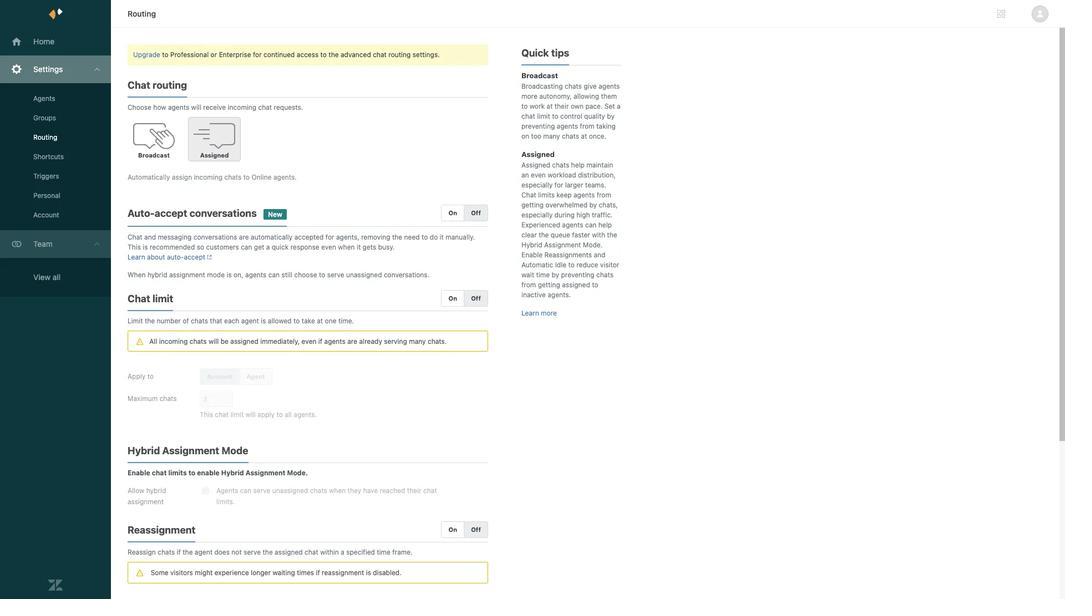 Task type: describe. For each thing, give the bounding box(es) containing it.
chats left be
[[190, 338, 207, 346]]

a inside broadcast broadcasting chats give agents more autonomy, allowing them to work at their own pace. set a chat limit to control quality by preventing agents from taking on too many chats at once.
[[617, 102, 621, 110]]

frame.
[[392, 548, 413, 557]]

that
[[210, 317, 222, 325]]

within
[[320, 548, 339, 557]]

hybrid for when
[[148, 271, 167, 279]]

apply
[[128, 373, 146, 381]]

2 vertical spatial at
[[317, 317, 323, 325]]

1 horizontal spatial limit
[[231, 411, 244, 419]]

the right with
[[607, 231, 617, 239]]

chat right the advanced
[[373, 50, 387, 59]]

of
[[183, 317, 189, 325]]

or
[[211, 50, 217, 59]]

mode
[[222, 445, 248, 457]]

chats down visitor
[[597, 271, 614, 279]]

chats up workload
[[552, 161, 569, 169]]

preventing inside the assigned assigned chats help maintain an even workload distribution, especially for larger teams. chat limits keep agents from getting overwhelmed by chats, especially during high traffic. experienced agents can help clear the queue faster with the hybrid assignment mode. enable reassignments and automatic idle to reduce visitor wait time by preventing chats from getting assigned to inactive agents.
[[561, 271, 595, 279]]

chat inside agents can serve unassigned chats when they have reached their chat limits.
[[423, 487, 437, 495]]

0 vertical spatial accept
[[155, 208, 187, 219]]

enable inside the assigned assigned chats help maintain an even workload distribution, especially for larger teams. chat limits keep agents from getting overwhelmed by chats, especially during high traffic. experienced agents can help clear the queue faster with the hybrid assignment mode. enable reassignments and automatic idle to reduce visitor wait time by preventing chats from getting assigned to inactive agents.
[[522, 251, 543, 259]]

keep
[[557, 191, 572, 199]]

auto-
[[128, 208, 155, 219]]

learn about auto-accept link
[[128, 253, 212, 261]]

reduce
[[577, 261, 598, 269]]

1 vertical spatial getting
[[538, 281, 560, 289]]

0 vertical spatial routing
[[128, 9, 156, 18]]

distribution,
[[578, 171, 616, 179]]

chat left requests.
[[258, 103, 272, 112]]

can inside chat and messaging conversations are automatically accepted for agents, removing the need to do it manually. this is recommended so customers can get a quick response even when it gets busy.
[[241, 243, 252, 251]]

0 vertical spatial conversations
[[190, 208, 257, 219]]

the right limit
[[145, 317, 155, 325]]

teams.
[[585, 181, 606, 189]]

can inside agents can serve unassigned chats when they have reached their chat limits.
[[240, 487, 251, 495]]

need
[[404, 233, 420, 241]]

1 vertical spatial hybrid
[[128, 445, 160, 457]]

0 vertical spatial if
[[318, 338, 322, 346]]

waiting
[[273, 569, 295, 577]]

auto-accept conversations
[[128, 208, 257, 219]]

assigned inside the assigned assigned chats help maintain an even workload distribution, especially for larger teams. chat limits keep agents from getting overwhelmed by chats, especially during high traffic. experienced agents can help clear the queue faster with the hybrid assignment mode. enable reassignments and automatic idle to reduce visitor wait time by preventing chats from getting assigned to inactive agents.
[[562, 281, 590, 289]]

0 horizontal spatial help
[[571, 161, 585, 169]]

longer
[[251, 569, 271, 577]]

agents down one
[[324, 338, 346, 346]]

the left the advanced
[[329, 50, 339, 59]]

0 vertical spatial for
[[253, 50, 262, 59]]

agent
[[247, 373, 265, 380]]

quality
[[584, 112, 605, 120]]

1 horizontal spatial are
[[347, 338, 357, 346]]

home
[[33, 37, 55, 46]]

chats right the of
[[191, 317, 208, 325]]

account inside account button
[[207, 373, 233, 380]]

assignment inside the assigned assigned chats help maintain an even workload distribution, especially for larger teams. chat limits keep agents from getting overwhelmed by chats, especially during high traffic. experienced agents can help clear the queue faster with the hybrid assignment mode. enable reassignments and automatic idle to reduce visitor wait time by preventing chats from getting assigned to inactive agents.
[[544, 241, 581, 249]]

1 vertical spatial limit
[[153, 293, 173, 305]]

on,
[[234, 271, 243, 279]]

2 vertical spatial if
[[316, 569, 320, 577]]

assigned assigned chats help maintain an even workload distribution, especially for larger teams. chat limits keep agents from getting overwhelmed by chats, especially during high traffic. experienced agents can help clear the queue faster with the hybrid assignment mode. enable reassignments and automatic idle to reduce visitor wait time by preventing chats from getting assigned to inactive agents.
[[522, 150, 620, 299]]

1 on from the top
[[449, 209, 457, 216]]

1 vertical spatial help
[[599, 221, 612, 229]]

chat down maximum chats number field
[[215, 411, 229, 419]]

0 horizontal spatial incoming
[[159, 338, 188, 346]]

chats.
[[428, 338, 447, 346]]

0 horizontal spatial routing
[[33, 133, 57, 141]]

already
[[359, 338, 382, 346]]

1 off from the top
[[471, 209, 481, 216]]

agents for agents can serve unassigned chats when they have reached their chat limits.
[[216, 487, 238, 495]]

upgrade to professional or enterprise for continued access to the advanced chat routing settings.
[[133, 50, 440, 59]]

agents,
[[336, 233, 359, 241]]

an
[[522, 171, 529, 179]]

0 horizontal spatial limits
[[168, 469, 187, 477]]

1 vertical spatial this
[[200, 411, 213, 419]]

the down experienced
[[539, 231, 549, 239]]

0 horizontal spatial mode.
[[287, 469, 308, 477]]

0 vertical spatial at
[[547, 102, 553, 110]]

chats down control
[[562, 132, 579, 140]]

0 vertical spatial routing
[[389, 50, 411, 59]]

assigned for assigned
[[200, 151, 229, 159]]

disabled.
[[373, 569, 402, 577]]

a inside chat and messaging conversations are automatically accepted for agents, removing the need to do it manually. this is recommended so customers can get a quick response even when it gets busy.
[[266, 243, 270, 251]]

0 vertical spatial agents.
[[274, 173, 297, 181]]

chats right "maximum"
[[160, 395, 177, 403]]

maintain
[[587, 161, 613, 169]]

upgrade
[[133, 50, 160, 59]]

chat for chat limit
[[128, 293, 150, 305]]

will for apply
[[246, 411, 256, 419]]

broadcast for broadcast broadcasting chats give agents more autonomy, allowing them to work at their own pace. set a chat limit to control quality by preventing agents from taking on too many chats at once.
[[522, 71, 558, 80]]

once.
[[589, 132, 606, 140]]

unassigned inside agents can serve unassigned chats when they have reached their chat limits.
[[272, 487, 308, 495]]

0 vertical spatial account
[[33, 211, 59, 219]]

mode. inside the assigned assigned chats help maintain an even workload distribution, especially for larger teams. chat limits keep agents from getting overwhelmed by chats, especially during high traffic. experienced agents can help clear the queue faster with the hybrid assignment mode. enable reassignments and automatic idle to reduce visitor wait time by preventing chats from getting assigned to inactive agents.
[[583, 241, 603, 249]]

learn for learn more
[[522, 309, 539, 317]]

limits.
[[216, 498, 235, 506]]

apply
[[258, 411, 275, 419]]

still
[[282, 271, 292, 279]]

during
[[555, 211, 575, 219]]

reassignment
[[322, 569, 364, 577]]

enable chat limits to enable hybrid assignment mode.
[[128, 469, 308, 477]]

agents for agents
[[33, 94, 55, 103]]

zendesk products image
[[998, 10, 1005, 18]]

the up 'visitors'
[[183, 548, 193, 557]]

online
[[252, 173, 272, 181]]

2 especially from the top
[[522, 211, 553, 219]]

can left still
[[268, 271, 280, 279]]

allow hybrid assignment
[[128, 487, 166, 506]]

1 vertical spatial agent
[[195, 548, 213, 557]]

hybrid assignment mode
[[128, 445, 248, 457]]

overwhelmed
[[546, 201, 588, 209]]

when hybrid assignment mode is on, agents can still choose to serve unassigned conversations.
[[128, 271, 430, 279]]

1 vertical spatial if
[[177, 548, 181, 557]]

continued
[[264, 50, 295, 59]]

2 vertical spatial serve
[[244, 548, 261, 557]]

get
[[254, 243, 264, 251]]

choose how agents will receive incoming chat requests.
[[128, 103, 303, 112]]

2 vertical spatial hybrid
[[221, 469, 244, 477]]

number
[[157, 317, 181, 325]]

0 horizontal spatial many
[[409, 338, 426, 346]]

apply to
[[128, 373, 154, 381]]

1 vertical spatial assignment
[[162, 445, 219, 457]]

removing
[[361, 233, 390, 241]]

0 horizontal spatial routing
[[153, 79, 187, 91]]

agents down larger
[[574, 191, 595, 199]]

are inside chat and messaging conversations are automatically accepted for agents, removing the need to do it manually. this is recommended so customers can get a quick response even when it gets busy.
[[239, 233, 249, 241]]

quick
[[272, 243, 289, 251]]

automatically
[[251, 233, 293, 241]]

2 vertical spatial by
[[552, 271, 559, 279]]

on for chat limit
[[449, 295, 457, 302]]

does
[[214, 548, 230, 557]]

the up the longer
[[263, 548, 273, 557]]

faster
[[572, 231, 590, 239]]

1 vertical spatial enable
[[128, 469, 150, 477]]

0 horizontal spatial all
[[53, 272, 61, 282]]

learn for learn about auto-accept
[[128, 253, 145, 261]]

chats,
[[599, 201, 618, 209]]

limit
[[128, 317, 143, 325]]

idle
[[555, 261, 567, 269]]

high
[[577, 211, 590, 219]]

so
[[197, 243, 204, 251]]

serve inside agents can serve unassigned chats when they have reached their chat limits.
[[253, 487, 270, 495]]

limits inside the assigned assigned chats help maintain an even workload distribution, especially for larger teams. chat limits keep agents from getting overwhelmed by chats, especially during high traffic. experienced agents can help clear the queue faster with the hybrid assignment mode. enable reassignments and automatic idle to reduce visitor wait time by preventing chats from getting assigned to inactive agents.
[[538, 191, 555, 199]]

1 vertical spatial assigned
[[230, 338, 259, 346]]

chats up some
[[158, 548, 175, 557]]

broadcasting
[[522, 82, 563, 90]]

chat and messaging conversations are automatically accepted for agents, removing the need to do it manually. this is recommended so customers can get a quick response even when it gets busy.
[[128, 233, 475, 251]]

2 horizontal spatial from
[[597, 191, 611, 199]]

specified
[[346, 548, 375, 557]]

how
[[153, 103, 166, 112]]

work
[[530, 102, 545, 110]]

each
[[224, 317, 239, 325]]

0 vertical spatial it
[[440, 233, 444, 241]]

for inside chat and messaging conversations are automatically accepted for agents, removing the need to do it manually. this is recommended so customers can get a quick response even when it gets busy.
[[326, 233, 334, 241]]

agents down control
[[557, 122, 578, 130]]

1 on button from the top
[[441, 205, 465, 221]]

automatically assign incoming chats to online agents.
[[128, 173, 297, 181]]

this chat limit will apply to all agents.
[[200, 411, 317, 419]]

even inside chat and messaging conversations are automatically accepted for agents, removing the need to do it manually. this is recommended so customers can get a quick response even when it gets busy.
[[321, 243, 336, 251]]

by inside broadcast broadcasting chats give agents more autonomy, allowing them to work at their own pace. set a chat limit to control quality by preventing agents from taking on too many chats at once.
[[607, 112, 615, 120]]

will for receive
[[191, 103, 201, 112]]

agents right how
[[168, 103, 189, 112]]

assigned for assigned assigned chats help maintain an even workload distribution, especially for larger teams. chat limits keep agents from getting overwhelmed by chats, especially during high traffic. experienced agents can help clear the queue faster with the hybrid assignment mode. enable reassignments and automatic idle to reduce visitor wait time by preventing chats from getting assigned to inactive agents.
[[522, 150, 555, 159]]

0 vertical spatial getting
[[522, 201, 544, 209]]

chat for chat and messaging conversations are automatically accepted for agents, removing the need to do it manually. this is recommended so customers can get a quick response even when it gets busy.
[[128, 233, 142, 241]]

off for chat limit
[[471, 295, 481, 302]]

2 horizontal spatial incoming
[[228, 103, 256, 112]]

1 horizontal spatial assignment
[[246, 469, 285, 477]]

all
[[149, 338, 157, 346]]

1 vertical spatial time
[[377, 548, 391, 557]]

visitor
[[600, 261, 620, 269]]

learn more link
[[522, 309, 557, 317]]

taking
[[596, 122, 616, 130]]

agents down during
[[562, 221, 584, 229]]

maximum chats
[[128, 395, 177, 403]]

1 vertical spatial more
[[541, 309, 557, 317]]

will for be
[[209, 338, 219, 346]]

limit the number of chats that each agent is allowed to take at one time.
[[128, 317, 354, 325]]

to inside chat and messaging conversations are automatically accepted for agents, removing the need to do it manually. this is recommended so customers can get a quick response even when it gets busy.
[[422, 233, 428, 241]]

1 horizontal spatial a
[[341, 548, 344, 557]]

the inside chat and messaging conversations are automatically accepted for agents, removing the need to do it manually. this is recommended so customers can get a quick response even when it gets busy.
[[392, 233, 402, 241]]

chats left online
[[224, 173, 242, 181]]

settings.
[[413, 50, 440, 59]]

reassignments
[[545, 251, 592, 259]]

manually.
[[446, 233, 475, 241]]

agents right on,
[[245, 271, 267, 279]]

personal
[[33, 191, 60, 200]]



Task type: vqa. For each thing, say whether or not it's contained in the screenshot.
You'Re
no



Task type: locate. For each thing, give the bounding box(es) containing it.
account up maximum chats number field
[[207, 373, 233, 380]]

hybrid down clear on the top of the page
[[522, 241, 543, 249]]

even down the agents,
[[321, 243, 336, 251]]

chat left within
[[305, 548, 318, 557]]

0 vertical spatial hybrid
[[522, 241, 543, 249]]

broadcast up broadcasting
[[522, 71, 558, 80]]

0 horizontal spatial more
[[522, 92, 538, 100]]

1 vertical spatial many
[[409, 338, 426, 346]]

automatic
[[522, 261, 553, 269]]

1 horizontal spatial many
[[543, 132, 560, 140]]

1 vertical spatial mode.
[[287, 469, 308, 477]]

for inside the assigned assigned chats help maintain an even workload distribution, especially for larger teams. chat limits keep agents from getting overwhelmed by chats, especially during high traffic. experienced agents can help clear the queue faster with the hybrid assignment mode. enable reassignments and automatic idle to reduce visitor wait time by preventing chats from getting assigned to inactive agents.
[[555, 181, 563, 189]]

it left gets
[[357, 243, 361, 251]]

1 horizontal spatial help
[[599, 221, 612, 229]]

when inside chat and messaging conversations are automatically accepted for agents, removing the need to do it manually. this is recommended so customers can get a quick response even when it gets busy.
[[338, 243, 355, 251]]

agents up them
[[599, 82, 620, 90]]

assignment down allow
[[128, 498, 164, 506]]

agents inside agents can serve unassigned chats when they have reached their chat limits.
[[216, 487, 238, 495]]

agents can serve unassigned chats when they have reached their chat limits.
[[216, 487, 439, 506]]

1 vertical spatial all
[[285, 411, 292, 419]]

limits left the keep
[[538, 191, 555, 199]]

2 off button from the top
[[464, 290, 488, 307]]

routing up how
[[153, 79, 187, 91]]

routing up upgrade on the top of page
[[128, 9, 156, 18]]

professional
[[170, 50, 209, 59]]

too
[[531, 132, 542, 140]]

their inside agents can serve unassigned chats when they have reached their chat limits.
[[407, 487, 422, 495]]

hybrid inside the assigned assigned chats help maintain an even workload distribution, especially for larger teams. chat limits keep agents from getting overwhelmed by chats, especially during high traffic. experienced agents can help clear the queue faster with the hybrid assignment mode. enable reassignments and automatic idle to reduce visitor wait time by preventing chats from getting assigned to inactive agents.
[[522, 241, 543, 249]]

when left they
[[329, 487, 346, 495]]

assigned down "reduce"
[[562, 281, 590, 289]]

assignment down "auto-"
[[169, 271, 205, 279]]

agents. inside the assigned assigned chats help maintain an even workload distribution, especially for larger teams. chat limits keep agents from getting overwhelmed by chats, especially during high traffic. experienced agents can help clear the queue faster with the hybrid assignment mode. enable reassignments and automatic idle to reduce visitor wait time by preventing chats from getting assigned to inactive agents.
[[548, 291, 571, 299]]

allowed
[[268, 317, 292, 325]]

even inside the assigned assigned chats help maintain an even workload distribution, especially for larger teams. chat limits keep agents from getting overwhelmed by chats, especially during high traffic. experienced agents can help clear the queue faster with the hybrid assignment mode. enable reassignments and automatic idle to reduce visitor wait time by preventing chats from getting assigned to inactive agents.
[[531, 171, 546, 179]]

1 horizontal spatial for
[[326, 233, 334, 241]]

from inside broadcast broadcasting chats give agents more autonomy, allowing them to work at their own pace. set a chat limit to control quality by preventing agents from taking on too many chats at once.
[[580, 122, 595, 130]]

assignment for when
[[169, 271, 205, 279]]

0 vertical spatial enable
[[522, 251, 543, 259]]

many inside broadcast broadcasting chats give agents more autonomy, allowing them to work at their own pace. set a chat limit to control quality by preventing agents from taking on too many chats at once.
[[543, 132, 560, 140]]

broadcast for broadcast
[[138, 151, 170, 159]]

can down enable chat limits to enable hybrid assignment mode.
[[240, 487, 251, 495]]

pace.
[[586, 102, 603, 110]]

Maximum chats number field
[[200, 391, 233, 407]]

enable
[[197, 469, 220, 477]]

will left receive
[[191, 103, 201, 112]]

time down the automatic
[[536, 271, 550, 279]]

quick tips
[[522, 47, 569, 59]]

limit inside broadcast broadcasting chats give agents more autonomy, allowing them to work at their own pace. set a chat limit to control quality by preventing agents from taking on too many chats at once.
[[537, 112, 550, 120]]

a right the get
[[266, 243, 270, 251]]

off
[[471, 209, 481, 216], [471, 295, 481, 302], [471, 526, 481, 533]]

0 horizontal spatial by
[[552, 271, 559, 279]]

1 horizontal spatial assigned
[[275, 548, 303, 557]]

0 horizontal spatial hybrid
[[128, 445, 160, 457]]

chat right reached
[[423, 487, 437, 495]]

is up 'about'
[[143, 243, 148, 251]]

0 vertical spatial learn
[[128, 253, 145, 261]]

1 vertical spatial routing
[[33, 133, 57, 141]]

1 vertical spatial account
[[207, 373, 233, 380]]

0 vertical spatial limits
[[538, 191, 555, 199]]

1 horizontal spatial broadcast
[[522, 71, 558, 80]]

off button for reassignment
[[464, 522, 488, 538]]

2 vertical spatial a
[[341, 548, 344, 557]]

agent left does
[[195, 548, 213, 557]]

1 horizontal spatial all
[[285, 411, 292, 419]]

2 horizontal spatial at
[[581, 132, 587, 140]]

0 vertical spatial many
[[543, 132, 560, 140]]

this inside chat and messaging conversations are automatically accepted for agents, removing the need to do it manually. this is recommended so customers can get a quick response even when it gets busy.
[[128, 243, 141, 251]]

0 horizontal spatial agents
[[33, 94, 55, 103]]

learn up when
[[128, 253, 145, 261]]

their right reached
[[407, 487, 422, 495]]

reassign
[[128, 548, 156, 557]]

to
[[162, 50, 168, 59], [320, 50, 327, 59], [522, 102, 528, 110], [552, 112, 559, 120], [243, 173, 250, 181], [422, 233, 428, 241], [568, 261, 575, 269], [319, 271, 325, 279], [592, 281, 598, 289], [294, 317, 300, 325], [147, 373, 154, 381], [277, 411, 283, 419], [189, 469, 195, 477]]

mode
[[207, 271, 225, 279]]

can inside the assigned assigned chats help maintain an even workload distribution, especially for larger teams. chat limits keep agents from getting overwhelmed by chats, especially during high traffic. experienced agents can help clear the queue faster with the hybrid assignment mode. enable reassignments and automatic idle to reduce visitor wait time by preventing chats from getting assigned to inactive agents.
[[585, 221, 597, 229]]

larger
[[565, 181, 583, 189]]

hybrid up allow
[[128, 445, 160, 457]]

when
[[128, 271, 146, 279]]

when inside agents can serve unassigned chats when they have reached their chat limits.
[[329, 487, 346, 495]]

some visitors might experience longer waiting times if reassignment is disabled.
[[151, 569, 402, 577]]

can down high
[[585, 221, 597, 229]]

0 vertical spatial limit
[[537, 112, 550, 120]]

conversations inside chat and messaging conversations are automatically accepted for agents, removing the need to do it manually. this is recommended so customers can get a quick response even when it gets busy.
[[193, 233, 237, 241]]

0 horizontal spatial from
[[522, 281, 536, 289]]

more down inactive
[[541, 309, 557, 317]]

1 horizontal spatial it
[[440, 233, 444, 241]]

enterprise
[[219, 50, 251, 59]]

even
[[531, 171, 546, 179], [321, 243, 336, 251], [302, 338, 317, 346]]

mode. down with
[[583, 241, 603, 249]]

1 vertical spatial their
[[407, 487, 422, 495]]

by up traffic.
[[590, 201, 597, 209]]

auto-
[[167, 253, 184, 261]]

chat down 'an'
[[522, 191, 536, 199]]

assignment
[[169, 271, 205, 279], [128, 498, 164, 506]]

getting up experienced
[[522, 201, 544, 209]]

accept
[[155, 208, 187, 219], [184, 253, 205, 261]]

0 vertical spatial preventing
[[522, 122, 555, 130]]

help
[[571, 161, 585, 169], [599, 221, 612, 229]]

hybrid down mode
[[221, 469, 244, 477]]

view all
[[33, 272, 61, 282]]

0 vertical spatial all
[[53, 272, 61, 282]]

them
[[601, 92, 617, 100]]

upgrade link
[[133, 50, 160, 59]]

agents up limits. at the bottom of the page
[[216, 487, 238, 495]]

1 especially from the top
[[522, 181, 553, 189]]

recommended
[[150, 243, 195, 251]]

is left on,
[[227, 271, 232, 279]]

chat inside chat and messaging conversations are automatically accepted for agents, removing the need to do it manually. this is recommended so customers can get a quick response even when it gets busy.
[[128, 233, 142, 241]]

2 vertical spatial agents.
[[294, 411, 317, 419]]

2 vertical spatial assigned
[[275, 548, 303, 557]]

tips
[[551, 47, 569, 59]]

team
[[33, 239, 53, 249]]

0 vertical spatial incoming
[[228, 103, 256, 112]]

more
[[522, 92, 538, 100], [541, 309, 557, 317]]

broadcast
[[522, 71, 558, 80], [138, 151, 170, 159]]

agents. right apply
[[294, 411, 317, 419]]

at left one
[[317, 317, 323, 325]]

triggers
[[33, 172, 59, 180]]

2 vertical spatial assignment
[[246, 469, 285, 477]]

on button for reassignment
[[441, 522, 465, 538]]

at down autonomy, on the right top of the page
[[547, 102, 553, 110]]

be
[[221, 338, 229, 346]]

many right too
[[543, 132, 560, 140]]

0 horizontal spatial assignment
[[162, 445, 219, 457]]

can left the get
[[241, 243, 252, 251]]

1 horizontal spatial unassigned
[[346, 271, 382, 279]]

limit
[[537, 112, 550, 120], [153, 293, 173, 305], [231, 411, 244, 419]]

0 horizontal spatial account
[[33, 211, 59, 219]]

enable up the automatic
[[522, 251, 543, 259]]

they
[[348, 487, 361, 495]]

assigned down too
[[522, 150, 555, 159]]

1 vertical spatial agents.
[[548, 291, 571, 299]]

chat
[[373, 50, 387, 59], [258, 103, 272, 112], [522, 112, 535, 120], [215, 411, 229, 419], [152, 469, 167, 477], [423, 487, 437, 495], [305, 548, 318, 557]]

from up "chats," on the right top of the page
[[597, 191, 611, 199]]

hybrid for allow
[[146, 487, 166, 495]]

0 horizontal spatial will
[[191, 103, 201, 112]]

on for reassignment
[[449, 526, 457, 533]]

0 vertical spatial a
[[617, 102, 621, 110]]

time inside the assigned assigned chats help maintain an even workload distribution, especially for larger teams. chat limits keep agents from getting overwhelmed by chats, especially during high traffic. experienced agents can help clear the queue faster with the hybrid assignment mode. enable reassignments and automatic idle to reduce visitor wait time by preventing chats from getting assigned to inactive agents.
[[536, 271, 550, 279]]

incoming right all
[[159, 338, 188, 346]]

automatically
[[128, 173, 170, 181]]

agents up "groups"
[[33, 94, 55, 103]]

assignment inside allow hybrid assignment
[[128, 498, 164, 506]]

the
[[329, 50, 339, 59], [539, 231, 549, 239], [607, 231, 617, 239], [392, 233, 402, 241], [145, 317, 155, 325], [183, 548, 193, 557], [263, 548, 273, 557]]

visitors
[[170, 569, 193, 577]]

0 vertical spatial assigned
[[562, 281, 590, 289]]

limit down work
[[537, 112, 550, 120]]

limit down maximum chats number field
[[231, 411, 244, 419]]

chat for chat routing
[[128, 79, 150, 91]]

even down take
[[302, 338, 317, 346]]

1 vertical spatial incoming
[[194, 173, 223, 181]]

access
[[297, 50, 319, 59]]

from
[[580, 122, 595, 130], [597, 191, 611, 199], [522, 281, 536, 289]]

from down quality
[[580, 122, 595, 130]]

have
[[363, 487, 378, 495]]

0 vertical spatial on
[[449, 209, 457, 216]]

1 horizontal spatial incoming
[[194, 173, 223, 181]]

all
[[53, 272, 61, 282], [285, 411, 292, 419]]

if right times
[[316, 569, 320, 577]]

reassignment
[[128, 525, 196, 536]]

inactive
[[522, 291, 546, 299]]

on button for chat limit
[[441, 290, 465, 307]]

maximum
[[128, 395, 158, 403]]

from down wait
[[522, 281, 536, 289]]

1 vertical spatial from
[[597, 191, 611, 199]]

a right set
[[617, 102, 621, 110]]

assignment for allow
[[128, 498, 164, 506]]

chat up allow hybrid assignment
[[152, 469, 167, 477]]

2 vertical spatial on
[[449, 526, 457, 533]]

preventing inside broadcast broadcasting chats give agents more autonomy, allowing them to work at their own pace. set a chat limit to control quality by preventing agents from taking on too many chats at once.
[[522, 122, 555, 130]]

1 vertical spatial when
[[329, 487, 346, 495]]

chats up "allowing"
[[565, 82, 582, 90]]

by down idle in the top of the page
[[552, 271, 559, 279]]

1 vertical spatial accept
[[184, 253, 205, 261]]

their
[[555, 102, 569, 110], [407, 487, 422, 495]]

gets
[[363, 243, 376, 251]]

3 off from the top
[[471, 526, 481, 533]]

3 off button from the top
[[464, 522, 488, 538]]

control
[[560, 112, 582, 120]]

about
[[147, 253, 165, 261]]

for
[[253, 50, 262, 59], [555, 181, 563, 189], [326, 233, 334, 241]]

0 vertical spatial assignment
[[169, 271, 205, 279]]

even right 'an'
[[531, 171, 546, 179]]

and up visitor
[[594, 251, 606, 259]]

traffic.
[[592, 211, 613, 219]]

all right view
[[53, 272, 61, 282]]

off button for chat limit
[[464, 290, 488, 307]]

it right do
[[440, 233, 444, 241]]

3 on from the top
[[449, 526, 457, 533]]

broadcast inside broadcast broadcasting chats give agents more autonomy, allowing them to work at their own pace. set a chat limit to control quality by preventing agents from taking on too many chats at once.
[[522, 71, 558, 80]]

assignment down mode
[[246, 469, 285, 477]]

new
[[268, 210, 282, 219]]

hybrid down 'about'
[[148, 271, 167, 279]]

chat
[[128, 79, 150, 91], [522, 191, 536, 199], [128, 233, 142, 241], [128, 293, 150, 305]]

routing left settings.
[[389, 50, 411, 59]]

0 vertical spatial agent
[[241, 317, 259, 325]]

assignment down queue
[[544, 241, 581, 249]]

advanced
[[341, 50, 371, 59]]

0 vertical spatial from
[[580, 122, 595, 130]]

queue
[[551, 231, 570, 239]]

especially
[[522, 181, 553, 189], [522, 211, 553, 219]]

agents. right online
[[274, 173, 297, 181]]

learn
[[128, 253, 145, 261], [522, 309, 539, 317]]

0 vertical spatial especially
[[522, 181, 553, 189]]

0 horizontal spatial it
[[357, 243, 361, 251]]

1 vertical spatial at
[[581, 132, 587, 140]]

2 vertical spatial on button
[[441, 522, 465, 538]]

allow
[[128, 487, 144, 495]]

0 horizontal spatial at
[[317, 317, 323, 325]]

settings
[[33, 64, 63, 74]]

1 vertical spatial off
[[471, 295, 481, 302]]

especially up experienced
[[522, 211, 553, 219]]

time.
[[338, 317, 354, 325]]

0 vertical spatial off
[[471, 209, 481, 216]]

a right within
[[341, 548, 344, 557]]

unassigned
[[346, 271, 382, 279], [272, 487, 308, 495]]

chats inside agents can serve unassigned chats when they have reached their chat limits.
[[310, 487, 327, 495]]

clear
[[522, 231, 537, 239]]

and inside chat and messaging conversations are automatically accepted for agents, removing the need to do it manually. this is recommended so customers can get a quick response even when it gets busy.
[[144, 233, 156, 241]]

more up work
[[522, 92, 538, 100]]

one
[[325, 317, 337, 325]]

conversations.
[[384, 271, 430, 279]]

1 horizontal spatial will
[[209, 338, 219, 346]]

agent right 'each'
[[241, 317, 259, 325]]

hybrid right allow
[[146, 487, 166, 495]]

serving
[[384, 338, 407, 346]]

0 vertical spatial serve
[[327, 271, 344, 279]]

0 vertical spatial mode.
[[583, 241, 603, 249]]

response
[[291, 243, 319, 251]]

1 horizontal spatial from
[[580, 122, 595, 130]]

1 vertical spatial preventing
[[561, 271, 595, 279]]

if up 'visitors'
[[177, 548, 181, 557]]

0 vertical spatial by
[[607, 112, 615, 120]]

2 vertical spatial off button
[[464, 522, 488, 538]]

1 vertical spatial are
[[347, 338, 357, 346]]

are left 'automatically'
[[239, 233, 249, 241]]

their down autonomy, on the right top of the page
[[555, 102, 569, 110]]

2 horizontal spatial will
[[246, 411, 256, 419]]

0 vertical spatial unassigned
[[346, 271, 382, 279]]

1 vertical spatial on
[[449, 295, 457, 302]]

accept down the so
[[184, 253, 205, 261]]

help down traffic.
[[599, 221, 612, 229]]

at left once.
[[581, 132, 587, 140]]

more inside broadcast broadcasting chats give agents more autonomy, allowing them to work at their own pace. set a chat limit to control quality by preventing agents from taking on too many chats at once.
[[522, 92, 538, 100]]

especially down 'an'
[[522, 181, 553, 189]]

2 horizontal spatial limit
[[537, 112, 550, 120]]

limits down hybrid assignment mode on the bottom of the page
[[168, 469, 187, 477]]

is left allowed
[[261, 317, 266, 325]]

is inside chat and messaging conversations are automatically accepted for agents, removing the need to do it manually. this is recommended so customers can get a quick response even when it gets busy.
[[143, 243, 148, 251]]

will left be
[[209, 338, 219, 346]]

2 vertical spatial incoming
[[159, 338, 188, 346]]

getting up inactive
[[538, 281, 560, 289]]

1 horizontal spatial agent
[[241, 317, 259, 325]]

assigned up waiting
[[275, 548, 303, 557]]

0 vertical spatial will
[[191, 103, 201, 112]]

agents. right inactive
[[548, 291, 571, 299]]

2 vertical spatial even
[[302, 338, 317, 346]]

0 horizontal spatial preventing
[[522, 122, 555, 130]]

enable
[[522, 251, 543, 259], [128, 469, 150, 477]]

1 off button from the top
[[464, 205, 488, 221]]

1 horizontal spatial at
[[547, 102, 553, 110]]

incoming
[[228, 103, 256, 112], [194, 173, 223, 181], [159, 338, 188, 346]]

learn about auto-accept
[[128, 253, 205, 261]]

assign
[[172, 173, 192, 181]]

off button
[[464, 205, 488, 221], [464, 290, 488, 307], [464, 522, 488, 538]]

mode. up agents can serve unassigned chats when they have reached their chat limits.
[[287, 469, 308, 477]]

1 vertical spatial for
[[555, 181, 563, 189]]

3 on button from the top
[[441, 522, 465, 538]]

and inside the assigned assigned chats help maintain an even workload distribution, especially for larger teams. chat limits keep agents from getting overwhelmed by chats, especially during high traffic. experienced agents can help clear the queue faster with the hybrid assignment mode. enable reassignments and automatic idle to reduce visitor wait time by preventing chats from getting assigned to inactive agents.
[[594, 251, 606, 259]]

0 vertical spatial and
[[144, 233, 156, 241]]

not
[[232, 548, 242, 557]]

assigned
[[562, 281, 590, 289], [230, 338, 259, 346], [275, 548, 303, 557]]

account button
[[200, 369, 240, 385]]

2 off from the top
[[471, 295, 481, 302]]

learn down inactive
[[522, 309, 539, 317]]

serve right choose
[[327, 271, 344, 279]]

chat up choose
[[128, 79, 150, 91]]

all incoming chats will be assigned immediately, even if agents are already serving many chats.
[[149, 338, 447, 346]]

routing down "groups"
[[33, 133, 57, 141]]

their inside broadcast broadcasting chats give agents more autonomy, allowing them to work at their own pace. set a chat limit to control quality by preventing agents from taking on too many chats at once.
[[555, 102, 569, 110]]

2 on from the top
[[449, 295, 457, 302]]

routing
[[389, 50, 411, 59], [153, 79, 187, 91]]

off for reassignment
[[471, 526, 481, 533]]

assigned up 'an'
[[522, 161, 550, 169]]

1 vertical spatial serve
[[253, 487, 270, 495]]

0 vertical spatial help
[[571, 161, 585, 169]]

assignment up the enable
[[162, 445, 219, 457]]

serve down enable chat limits to enable hybrid assignment mode.
[[253, 487, 270, 495]]

1 horizontal spatial by
[[590, 201, 597, 209]]

0 vertical spatial this
[[128, 243, 141, 251]]

hybrid inside allow hybrid assignment
[[146, 487, 166, 495]]

preventing
[[522, 122, 555, 130], [561, 271, 595, 279]]

routing
[[128, 9, 156, 18], [33, 133, 57, 141]]

on
[[522, 132, 529, 140]]

0 horizontal spatial for
[[253, 50, 262, 59]]

2 vertical spatial from
[[522, 281, 536, 289]]

broadcast up the automatically
[[138, 151, 170, 159]]

chats
[[565, 82, 582, 90], [562, 132, 579, 140], [552, 161, 569, 169], [224, 173, 242, 181], [597, 271, 614, 279], [191, 317, 208, 325], [190, 338, 207, 346], [160, 395, 177, 403], [310, 487, 327, 495], [158, 548, 175, 557]]

chat inside broadcast broadcasting chats give agents more autonomy, allowing them to work at their own pace. set a chat limit to control quality by preventing agents from taking on too many chats at once.
[[522, 112, 535, 120]]

2 on button from the top
[[441, 290, 465, 307]]

0 horizontal spatial agent
[[195, 548, 213, 557]]

chat inside the assigned assigned chats help maintain an even workload distribution, especially for larger teams. chat limits keep agents from getting overwhelmed by chats, especially during high traffic. experienced agents can help clear the queue faster with the hybrid assignment mode. enable reassignments and automatic idle to reduce visitor wait time by preventing chats from getting assigned to inactive agents.
[[522, 191, 536, 199]]

0 horizontal spatial limit
[[153, 293, 173, 305]]

is left disabled.
[[366, 569, 371, 577]]



